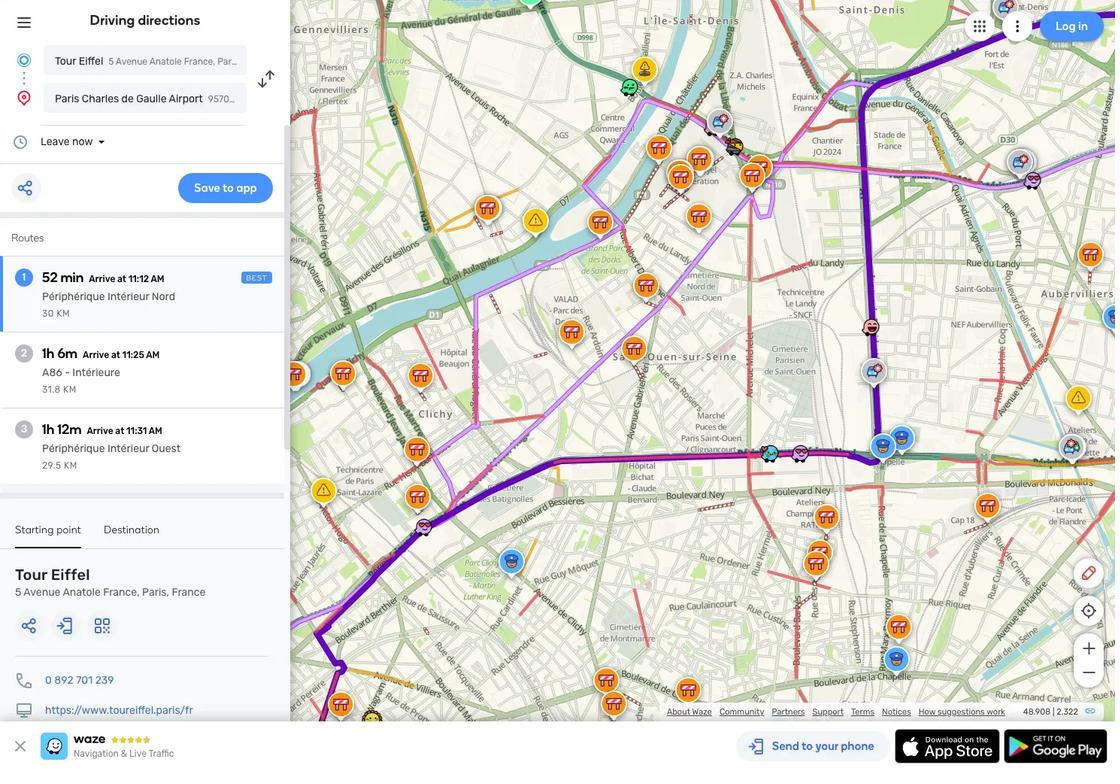 Task type: vqa. For each thing, say whether or not it's contained in the screenshot.
Community
yes



Task type: describe. For each thing, give the bounding box(es) containing it.
gaulle
[[136, 93, 167, 105]]

0 horizontal spatial france,
[[103, 586, 140, 599]]

0 vertical spatial eiffel
[[79, 55, 103, 68]]

suggestions
[[938, 707, 985, 717]]

1 horizontal spatial france
[[243, 56, 272, 67]]

community
[[720, 707, 765, 717]]

0 vertical spatial anatole
[[149, 56, 182, 67]]

directions
[[138, 12, 200, 29]]

destination
[[104, 524, 160, 536]]

airport
[[169, 93, 203, 105]]

https://www.toureiffel.paris/fr
[[45, 704, 193, 717]]

0 horizontal spatial avenue
[[24, 586, 60, 599]]

paris
[[55, 93, 79, 105]]

current location image
[[15, 51, 33, 69]]

11:25
[[122, 350, 144, 360]]

location image
[[15, 89, 33, 107]]

0 vertical spatial tour
[[55, 55, 76, 68]]

2.322
[[1057, 707, 1079, 717]]

starting point button
[[15, 524, 81, 548]]

1 horizontal spatial paris,
[[218, 56, 241, 67]]

at for 6m
[[111, 350, 120, 360]]

48.908 | 2.322
[[1024, 707, 1079, 717]]

1h for 1h 12m
[[42, 421, 54, 438]]

leave
[[41, 135, 70, 148]]

call image
[[15, 672, 33, 690]]

notices
[[882, 707, 912, 717]]

31.8
[[42, 384, 61, 395]]

notices link
[[882, 707, 912, 717]]

live
[[129, 749, 147, 759]]

am for 6m
[[146, 350, 160, 360]]

périphérique for 12m
[[42, 442, 105, 455]]

&
[[121, 749, 127, 759]]

paris charles de gaulle airport
[[55, 93, 203, 105]]

routes
[[11, 232, 44, 244]]

at for 12m
[[115, 426, 124, 436]]

11:12
[[128, 274, 149, 284]]

1 horizontal spatial 5
[[109, 56, 114, 67]]

arrive for 1h 6m
[[83, 350, 109, 360]]

1 vertical spatial paris,
[[142, 586, 169, 599]]

paris charles de gaulle airport button
[[44, 83, 247, 113]]

terms
[[852, 707, 875, 717]]

6m
[[57, 345, 78, 362]]

driving
[[90, 12, 135, 29]]

zoom out image
[[1080, 664, 1099, 682]]

intérieur for 1h 12m
[[107, 442, 149, 455]]

partners
[[772, 707, 805, 717]]

waze
[[693, 707, 712, 717]]

1 vertical spatial tour eiffel 5 avenue anatole france, paris, france
[[15, 566, 206, 599]]

-
[[65, 366, 70, 379]]

eiffel inside tour eiffel 5 avenue anatole france, paris, france
[[51, 566, 90, 584]]

driving directions
[[90, 12, 200, 29]]

tour inside tour eiffel 5 avenue anatole france, paris, france
[[15, 566, 47, 584]]

1h 6m arrive at 11:25 am
[[42, 345, 160, 362]]

52 min arrive at 11:12 am
[[42, 269, 164, 286]]

computer image
[[15, 702, 33, 720]]

navigation
[[74, 749, 119, 759]]

a86
[[42, 366, 62, 379]]



Task type: locate. For each thing, give the bounding box(es) containing it.
1 périphérique from the top
[[42, 290, 105, 303]]

tour eiffel 5 avenue anatole france, paris, france
[[55, 55, 272, 68], [15, 566, 206, 599]]

am for 12m
[[149, 426, 162, 436]]

0 vertical spatial france
[[243, 56, 272, 67]]

1 horizontal spatial avenue
[[116, 56, 148, 67]]

1 vertical spatial anatole
[[63, 586, 101, 599]]

périphérique
[[42, 290, 105, 303], [42, 442, 105, 455]]

1h
[[42, 345, 54, 362], [42, 421, 54, 438]]

am
[[151, 274, 164, 284], [146, 350, 160, 360], [149, 426, 162, 436]]

am right 11:31 at the bottom left of the page
[[149, 426, 162, 436]]

5
[[109, 56, 114, 67], [15, 586, 21, 599]]

périphérique for min
[[42, 290, 105, 303]]

1h 12m arrive at 11:31 am
[[42, 421, 162, 438]]

0 horizontal spatial tour
[[15, 566, 47, 584]]

1h left 12m
[[42, 421, 54, 438]]

0 892 701 239 link
[[45, 674, 114, 687]]

destination button
[[104, 524, 160, 547]]

0 vertical spatial at
[[117, 274, 126, 284]]

navigation & live traffic
[[74, 749, 174, 759]]

arrive inside 1h 6m arrive at 11:25 am
[[83, 350, 109, 360]]

zoom in image
[[1080, 639, 1099, 657]]

a86 - intérieure 31.8 km
[[42, 366, 120, 395]]

arrive inside 52 min arrive at 11:12 am
[[89, 274, 115, 284]]

12m
[[57, 421, 82, 438]]

1 vertical spatial france,
[[103, 586, 140, 599]]

tour eiffel 5 avenue anatole france, paris, france down destination button
[[15, 566, 206, 599]]

2 intérieur from the top
[[107, 442, 149, 455]]

2 vertical spatial at
[[115, 426, 124, 436]]

1 vertical spatial am
[[146, 350, 160, 360]]

tour
[[55, 55, 76, 68], [15, 566, 47, 584]]

intérieur inside périphérique intérieur ouest 29.5 km
[[107, 442, 149, 455]]

at for min
[[117, 274, 126, 284]]

france,
[[184, 56, 215, 67], [103, 586, 140, 599]]

traffic
[[149, 749, 174, 759]]

|
[[1053, 707, 1055, 717]]

am inside 1h 6m arrive at 11:25 am
[[146, 350, 160, 360]]

about waze community partners support terms notices how suggestions work
[[667, 707, 1006, 717]]

périphérique down 12m
[[42, 442, 105, 455]]

intérieur down 11:12
[[107, 290, 149, 303]]

at
[[117, 274, 126, 284], [111, 350, 120, 360], [115, 426, 124, 436]]

1 vertical spatial périphérique
[[42, 442, 105, 455]]

leave now
[[41, 135, 93, 148]]

starting
[[15, 524, 54, 536]]

29.5
[[42, 460, 61, 471]]

community link
[[720, 707, 765, 717]]

partners link
[[772, 707, 805, 717]]

1 vertical spatial intérieur
[[107, 442, 149, 455]]

km
[[57, 308, 70, 319], [63, 384, 77, 395], [64, 460, 77, 471]]

avenue
[[116, 56, 148, 67], [24, 586, 60, 599]]

intérieur down 11:31 at the bottom left of the page
[[107, 442, 149, 455]]

0 vertical spatial périphérique
[[42, 290, 105, 303]]

anatole down point
[[63, 586, 101, 599]]

intérieur inside périphérique intérieur nord 30 km
[[107, 290, 149, 303]]

x image
[[11, 737, 29, 755]]

1 vertical spatial at
[[111, 350, 120, 360]]

1 vertical spatial 5
[[15, 586, 21, 599]]

1h for 1h 6m
[[42, 345, 54, 362]]

eiffel
[[79, 55, 103, 68], [51, 566, 90, 584]]

support
[[813, 707, 844, 717]]

arrive up périphérique intérieur ouest 29.5 km
[[87, 426, 113, 436]]

239
[[95, 674, 114, 687]]

starting point
[[15, 524, 81, 536]]

0 vertical spatial am
[[151, 274, 164, 284]]

1
[[22, 271, 26, 284]]

1 intérieur from the top
[[107, 290, 149, 303]]

5 up charles
[[109, 56, 114, 67]]

1 horizontal spatial anatole
[[149, 56, 182, 67]]

1 1h from the top
[[42, 345, 54, 362]]

km inside périphérique intérieur ouest 29.5 km
[[64, 460, 77, 471]]

paris,
[[218, 56, 241, 67], [142, 586, 169, 599]]

anatole up gaulle
[[149, 56, 182, 67]]

2 périphérique from the top
[[42, 442, 105, 455]]

anatole
[[149, 56, 182, 67], [63, 586, 101, 599]]

best
[[246, 274, 268, 283]]

intérieure
[[72, 366, 120, 379]]

point
[[57, 524, 81, 536]]

arrive
[[89, 274, 115, 284], [83, 350, 109, 360], [87, 426, 113, 436]]

1 vertical spatial tour
[[15, 566, 47, 584]]

work
[[987, 707, 1006, 717]]

eiffel up charles
[[79, 55, 103, 68]]

ouest
[[152, 442, 181, 455]]

0 892 701 239
[[45, 674, 114, 687]]

tour down starting point button
[[15, 566, 47, 584]]

terms link
[[852, 707, 875, 717]]

0 vertical spatial avenue
[[116, 56, 148, 67]]

arrive for 1h 12m
[[87, 426, 113, 436]]

france
[[243, 56, 272, 67], [172, 586, 206, 599]]

1h left 6m
[[42, 345, 54, 362]]

km inside a86 - intérieure 31.8 km
[[63, 384, 77, 395]]

périphérique intérieur nord 30 km
[[42, 290, 175, 319]]

arrive up périphérique intérieur nord 30 km
[[89, 274, 115, 284]]

at left 11:31 at the bottom left of the page
[[115, 426, 124, 436]]

3
[[21, 423, 27, 436]]

avenue up 'paris charles de gaulle airport' at top
[[116, 56, 148, 67]]

30
[[42, 308, 54, 319]]

0 vertical spatial km
[[57, 308, 70, 319]]

km right 30
[[57, 308, 70, 319]]

0 horizontal spatial france
[[172, 586, 206, 599]]

1 vertical spatial eiffel
[[51, 566, 90, 584]]

1 horizontal spatial tour
[[55, 55, 76, 68]]

0 vertical spatial 1h
[[42, 345, 54, 362]]

52
[[42, 269, 58, 286]]

arrive for 52 min
[[89, 274, 115, 284]]

2 vertical spatial arrive
[[87, 426, 113, 436]]

km for min
[[57, 308, 70, 319]]

de
[[122, 93, 134, 105]]

at inside 1h 6m arrive at 11:25 am
[[111, 350, 120, 360]]

2 vertical spatial km
[[64, 460, 77, 471]]

0
[[45, 674, 52, 687]]

1 vertical spatial france
[[172, 586, 206, 599]]

2 vertical spatial am
[[149, 426, 162, 436]]

892
[[54, 674, 74, 687]]

5 down starting point button
[[15, 586, 21, 599]]

https://www.toureiffel.paris/fr link
[[45, 704, 193, 717]]

at inside 52 min arrive at 11:12 am
[[117, 274, 126, 284]]

am inside 52 min arrive at 11:12 am
[[151, 274, 164, 284]]

périphérique down "min"
[[42, 290, 105, 303]]

france, up airport
[[184, 56, 215, 67]]

france, down destination button
[[103, 586, 140, 599]]

at left 11:12
[[117, 274, 126, 284]]

0 horizontal spatial anatole
[[63, 586, 101, 599]]

km inside périphérique intérieur nord 30 km
[[57, 308, 70, 319]]

at left 11:25
[[111, 350, 120, 360]]

périphérique inside périphérique intérieur ouest 29.5 km
[[42, 442, 105, 455]]

min
[[60, 269, 84, 286]]

charles
[[82, 93, 119, 105]]

am inside 1h 12m arrive at 11:31 am
[[149, 426, 162, 436]]

1 vertical spatial avenue
[[24, 586, 60, 599]]

about
[[667, 707, 691, 717]]

pencil image
[[1080, 564, 1098, 582]]

périphérique inside périphérique intérieur nord 30 km
[[42, 290, 105, 303]]

at inside 1h 12m arrive at 11:31 am
[[115, 426, 124, 436]]

now
[[72, 135, 93, 148]]

km for 12m
[[64, 460, 77, 471]]

km right 29.5
[[64, 460, 77, 471]]

intérieur
[[107, 290, 149, 303], [107, 442, 149, 455]]

701
[[76, 674, 93, 687]]

0 vertical spatial tour eiffel 5 avenue anatole france, paris, france
[[55, 55, 272, 68]]

clock image
[[11, 133, 29, 151]]

0 vertical spatial 5
[[109, 56, 114, 67]]

about waze link
[[667, 707, 712, 717]]

am right 11:25
[[146, 350, 160, 360]]

km for 6m
[[63, 384, 77, 395]]

tour eiffel 5 avenue anatole france, paris, france up gaulle
[[55, 55, 272, 68]]

nord
[[152, 290, 175, 303]]

arrive up the 'intérieure'
[[83, 350, 109, 360]]

support link
[[813, 707, 844, 717]]

avenue down starting point button
[[24, 586, 60, 599]]

am up nord
[[151, 274, 164, 284]]

how
[[919, 707, 936, 717]]

0 horizontal spatial paris,
[[142, 586, 169, 599]]

périphérique intérieur ouest 29.5 km
[[42, 442, 181, 471]]

0 vertical spatial intérieur
[[107, 290, 149, 303]]

link image
[[1085, 705, 1097, 717]]

48.908
[[1024, 707, 1051, 717]]

1 vertical spatial km
[[63, 384, 77, 395]]

intérieur for 52 min
[[107, 290, 149, 303]]

0 horizontal spatial 5
[[15, 586, 21, 599]]

0 vertical spatial paris,
[[218, 56, 241, 67]]

km down -
[[63, 384, 77, 395]]

2 1h from the top
[[42, 421, 54, 438]]

11:31
[[126, 426, 147, 436]]

0 vertical spatial france,
[[184, 56, 215, 67]]

1 vertical spatial arrive
[[83, 350, 109, 360]]

1 horizontal spatial france,
[[184, 56, 215, 67]]

eiffel down starting point button
[[51, 566, 90, 584]]

2
[[21, 347, 27, 360]]

1 vertical spatial 1h
[[42, 421, 54, 438]]

arrive inside 1h 12m arrive at 11:31 am
[[87, 426, 113, 436]]

am for min
[[151, 274, 164, 284]]

how suggestions work link
[[919, 707, 1006, 717]]

tour up the paris
[[55, 55, 76, 68]]

0 vertical spatial arrive
[[89, 274, 115, 284]]



